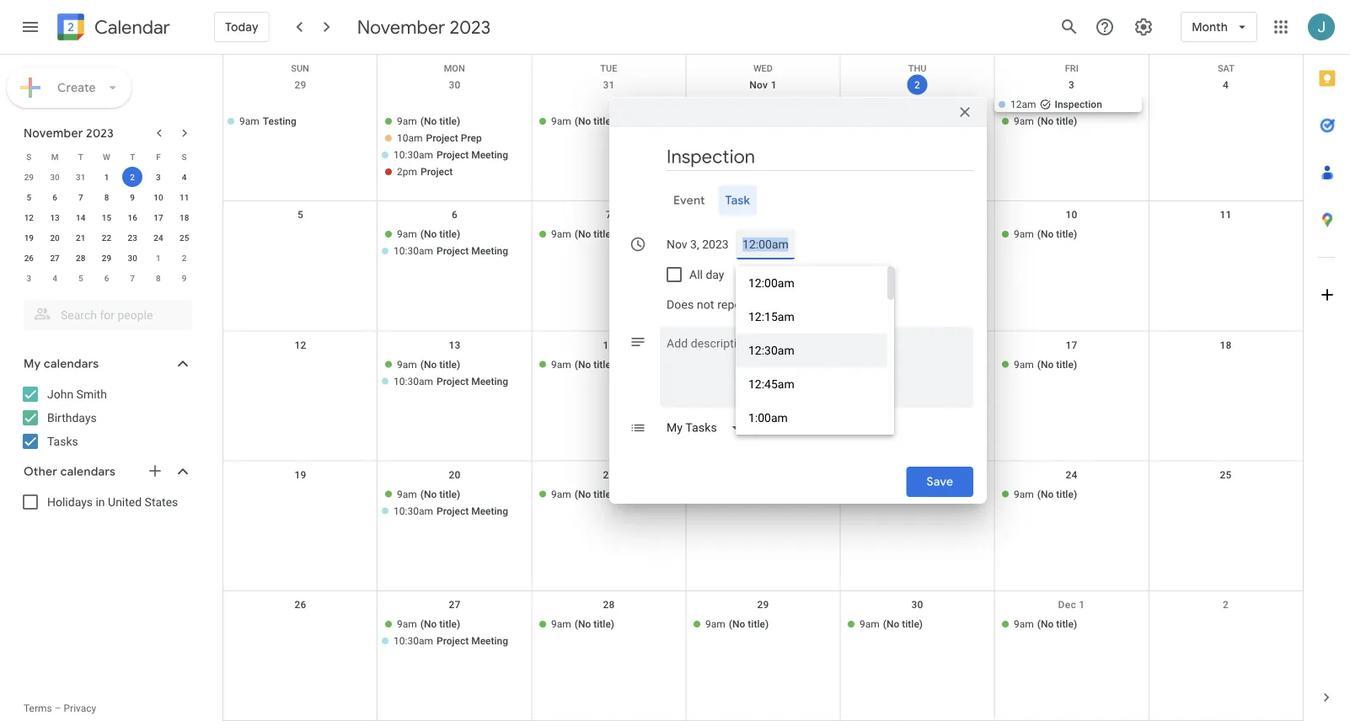 Task type: locate. For each thing, give the bounding box(es) containing it.
5 meeting from the top
[[472, 636, 509, 647]]

1 horizontal spatial 15
[[758, 339, 770, 351]]

5 10:30am project meeting from the top
[[394, 636, 509, 647]]

0 vertical spatial (no title) button
[[690, 357, 834, 372]]

31
[[603, 79, 615, 91], [76, 172, 86, 182]]

0 vertical spatial 17
[[154, 213, 163, 223]]

november 2023 up mon
[[357, 15, 491, 39]]

7 inside 'grid'
[[606, 209, 612, 221]]

terms
[[24, 703, 52, 715]]

1 horizontal spatial t
[[130, 152, 135, 162]]

1 vertical spatial (no title)
[[884, 489, 923, 501]]

10am
[[397, 132, 423, 144]]

grid
[[223, 55, 1304, 722]]

1 horizontal spatial 27
[[449, 599, 461, 611]]

project
[[426, 132, 459, 144], [437, 149, 469, 161], [421, 166, 453, 178], [437, 246, 469, 257], [437, 376, 469, 387], [437, 506, 469, 517], [437, 636, 469, 647]]

1 vertical spatial 28
[[603, 599, 615, 611]]

8 down december 1 element
[[156, 273, 161, 283]]

12:15am option
[[736, 300, 888, 334]]

1 meeting from the top
[[472, 149, 509, 161]]

23
[[128, 233, 137, 243], [912, 469, 924, 481]]

23 element
[[122, 228, 143, 248]]

row group
[[16, 167, 197, 288]]

3 10:30am from the top
[[394, 376, 433, 387]]

None field
[[660, 290, 789, 320], [660, 413, 755, 444], [660, 290, 789, 320], [660, 413, 755, 444]]

8 up 15 element
[[104, 192, 109, 202]]

1 horizontal spatial 7
[[130, 273, 135, 283]]

20 element
[[45, 228, 65, 248]]

0 horizontal spatial 31
[[76, 172, 86, 182]]

14 inside 14 element
[[76, 213, 86, 223]]

1 vertical spatial calendars
[[60, 465, 116, 480]]

8 for sun
[[761, 209, 767, 221]]

0 horizontal spatial 7
[[78, 192, 83, 202]]

11 inside 'grid'
[[1221, 209, 1233, 221]]

0 vertical spatial (no title)
[[729, 359, 769, 371]]

1 vertical spatial 15
[[758, 339, 770, 351]]

10:30am project meeting for 27
[[394, 636, 509, 647]]

1 vertical spatial 6
[[452, 209, 458, 221]]

31 inside november 2023 grid
[[76, 172, 86, 182]]

7 down 30 element
[[130, 273, 135, 283]]

2 cell
[[120, 167, 146, 187]]

0 horizontal spatial 18
[[180, 213, 189, 223]]

3 down 26 element on the left of the page
[[27, 273, 31, 283]]

3 up 10 element
[[156, 172, 161, 182]]

18 inside 'element'
[[180, 213, 189, 223]]

26 for 1
[[24, 253, 34, 263]]

(no title) for the (no title) button to the bottom
[[884, 489, 923, 501]]

terms – privacy
[[24, 703, 96, 715]]

day
[[706, 268, 725, 282]]

0 horizontal spatial (no title) button
[[690, 357, 834, 372]]

15 down 12:15am
[[758, 339, 770, 351]]

16 element
[[122, 207, 143, 228]]

0 horizontal spatial 26
[[24, 253, 34, 263]]

1 horizontal spatial 28
[[603, 599, 615, 611]]

november 2023
[[357, 15, 491, 39], [24, 126, 114, 141]]

9am
[[239, 116, 260, 127], [397, 116, 417, 127], [551, 116, 572, 127], [706, 116, 726, 127], [860, 116, 880, 127], [1014, 116, 1035, 127], [397, 229, 417, 241], [551, 229, 572, 241], [706, 229, 726, 241], [1014, 229, 1035, 241], [397, 359, 417, 371], [551, 359, 572, 371], [860, 359, 880, 371], [1014, 359, 1035, 371], [397, 489, 417, 501], [551, 489, 572, 501], [1014, 489, 1035, 501], [397, 619, 417, 631], [551, 619, 572, 631], [706, 619, 726, 631], [860, 619, 880, 631], [1014, 619, 1035, 631]]

12:30am option
[[736, 334, 888, 368]]

18 element
[[174, 207, 194, 228]]

0 vertical spatial 20
[[50, 233, 60, 243]]

10 for sun
[[1066, 209, 1078, 221]]

2023 up mon
[[450, 15, 491, 39]]

title)
[[440, 116, 461, 127], [594, 116, 615, 127], [748, 116, 769, 127], [903, 116, 923, 127], [1057, 116, 1078, 127], [440, 229, 461, 241], [594, 229, 615, 241], [748, 229, 769, 241], [1057, 229, 1078, 241], [440, 359, 461, 371], [594, 359, 615, 371], [748, 359, 769, 371], [903, 359, 923, 371], [1057, 359, 1078, 371], [440, 489, 461, 501], [594, 489, 615, 501], [903, 489, 923, 501], [1057, 489, 1078, 501], [440, 619, 461, 631], [594, 619, 615, 631], [748, 619, 769, 631], [903, 619, 923, 631], [1057, 619, 1078, 631]]

4 up 11 element
[[182, 172, 187, 182]]

calendars for other calendars
[[60, 465, 116, 480]]

smith
[[76, 387, 107, 401]]

privacy
[[64, 703, 96, 715]]

2 10:30am project meeting from the top
[[394, 246, 509, 257]]

birthdays
[[47, 411, 97, 425]]

10:30am for 20
[[394, 506, 433, 517]]

2023 up w
[[86, 126, 114, 141]]

s up october 29 element
[[26, 152, 32, 162]]

add other calendars image
[[147, 463, 164, 480]]

6 inside the december 6 element
[[104, 273, 109, 283]]

11 element
[[174, 187, 194, 207]]

0 horizontal spatial 9
[[130, 192, 135, 202]]

2 horizontal spatial 5
[[298, 209, 304, 221]]

0 horizontal spatial 19
[[24, 233, 34, 243]]

3 inside 'grid'
[[1069, 79, 1075, 91]]

cell containing 12am
[[995, 97, 1149, 181]]

create
[[57, 80, 96, 95]]

0 horizontal spatial t
[[78, 152, 83, 162]]

25
[[180, 233, 189, 243], [1221, 469, 1233, 481]]

december 5 element
[[71, 268, 91, 288]]

26
[[24, 253, 34, 263], [295, 599, 307, 611]]

december 2 element
[[174, 248, 194, 268]]

s
[[26, 152, 32, 162], [182, 152, 187, 162]]

0 vertical spatial 10
[[154, 192, 163, 202]]

calendars inside the other calendars 'dropdown button'
[[60, 465, 116, 480]]

3 for 1
[[156, 172, 161, 182]]

17 element
[[148, 207, 169, 228]]

(no
[[421, 116, 437, 127], [575, 116, 591, 127], [729, 116, 746, 127], [884, 116, 900, 127], [1038, 116, 1054, 127], [421, 229, 437, 241], [575, 229, 591, 241], [729, 229, 746, 241], [1038, 229, 1054, 241], [421, 359, 437, 371], [575, 359, 591, 371], [729, 359, 746, 371], [884, 359, 900, 371], [1038, 359, 1054, 371], [421, 489, 437, 501], [575, 489, 591, 501], [884, 489, 900, 501], [1038, 489, 1054, 501], [421, 619, 437, 631], [575, 619, 591, 631], [729, 619, 746, 631], [884, 619, 900, 631], [1038, 619, 1054, 631]]

Start time text field
[[743, 229, 789, 260]]

0 horizontal spatial 13
[[50, 213, 60, 223]]

t up 2 cell
[[130, 152, 135, 162]]

1 right dec
[[1080, 599, 1086, 611]]

29 element
[[97, 248, 117, 268]]

None search field
[[0, 293, 209, 331]]

1 vertical spatial november 2023
[[24, 126, 114, 141]]

1 horizontal spatial 6
[[104, 273, 109, 283]]

1 horizontal spatial 9
[[182, 273, 187, 283]]

20 inside 'grid'
[[449, 469, 461, 481]]

1 vertical spatial 17
[[1066, 339, 1078, 351]]

0 horizontal spatial 4
[[52, 273, 57, 283]]

29
[[295, 79, 307, 91], [24, 172, 34, 182], [102, 253, 111, 263], [758, 599, 770, 611]]

calendar heading
[[91, 16, 170, 39]]

9 down december 2 element at the left top
[[182, 273, 187, 283]]

row
[[223, 55, 1304, 74], [223, 72, 1304, 202], [16, 147, 197, 167], [16, 167, 197, 187], [16, 187, 197, 207], [223, 202, 1304, 332], [16, 207, 197, 228], [16, 228, 197, 248], [16, 248, 197, 268], [16, 268, 197, 288], [223, 332, 1304, 462], [223, 462, 1304, 592], [223, 592, 1304, 722]]

1 up december 8 element
[[156, 253, 161, 263]]

12 inside november 2023 grid
[[24, 213, 34, 223]]

0 horizontal spatial 27
[[50, 253, 60, 263]]

31 inside 'grid'
[[603, 79, 615, 91]]

0 vertical spatial 25
[[180, 233, 189, 243]]

2
[[915, 79, 921, 91], [130, 172, 135, 182], [182, 253, 187, 263], [1224, 599, 1230, 611]]

1 vertical spatial 10
[[1066, 209, 1078, 221]]

28 element
[[71, 248, 91, 268]]

task
[[726, 193, 751, 208]]

0 horizontal spatial 8
[[104, 192, 109, 202]]

all
[[690, 268, 703, 282]]

1 vertical spatial 9
[[182, 273, 187, 283]]

2 10:30am from the top
[[394, 246, 433, 257]]

0 vertical spatial 24
[[154, 233, 163, 243]]

30 element
[[122, 248, 143, 268]]

13 inside 'grid'
[[449, 339, 461, 351]]

7
[[78, 192, 83, 202], [606, 209, 612, 221], [130, 273, 135, 283]]

9am (no title)
[[397, 116, 461, 127], [551, 116, 615, 127], [706, 116, 769, 127], [860, 116, 923, 127], [1014, 116, 1078, 127], [397, 229, 461, 241], [551, 229, 615, 241], [706, 229, 769, 241], [1014, 229, 1078, 241], [397, 359, 461, 371], [551, 359, 615, 371], [860, 359, 923, 371], [1014, 359, 1078, 371], [397, 489, 461, 501], [551, 489, 615, 501], [1014, 489, 1078, 501], [397, 619, 461, 631], [551, 619, 615, 631], [706, 619, 769, 631], [860, 619, 923, 631], [1014, 619, 1078, 631]]

17 inside 'grid'
[[1066, 339, 1078, 351]]

Add description text field
[[660, 334, 974, 395]]

0 horizontal spatial 12
[[24, 213, 34, 223]]

15
[[102, 213, 111, 223], [758, 339, 770, 351]]

3 down 'fri'
[[1069, 79, 1075, 91]]

1 horizontal spatial november
[[357, 15, 446, 39]]

1 vertical spatial 5
[[298, 209, 304, 221]]

row group containing 29
[[16, 167, 197, 288]]

10:30am for 6
[[394, 246, 433, 257]]

november up m
[[24, 126, 83, 141]]

23 inside 'grid'
[[912, 469, 924, 481]]

14 element
[[71, 207, 91, 228]]

28 inside november 2023 grid
[[76, 253, 86, 263]]

settings menu image
[[1134, 17, 1155, 37]]

0 vertical spatial 21
[[76, 233, 86, 243]]

meeting for 20
[[472, 506, 509, 517]]

0 vertical spatial 4
[[1224, 79, 1230, 91]]

Add title and time text field
[[667, 144, 974, 169]]

28 inside 'grid'
[[603, 599, 615, 611]]

other calendars button
[[3, 459, 209, 486]]

1
[[771, 79, 777, 91], [104, 172, 109, 182], [156, 253, 161, 263], [1080, 599, 1086, 611]]

0 horizontal spatial 2023
[[86, 126, 114, 141]]

26 inside 26 element
[[24, 253, 34, 263]]

calendars for my calendars
[[44, 357, 99, 372]]

0 horizontal spatial 28
[[76, 253, 86, 263]]

tab list
[[1305, 55, 1351, 675], [623, 186, 974, 216]]

0 horizontal spatial s
[[26, 152, 32, 162]]

12:30am
[[749, 344, 795, 358]]

6 for sun
[[452, 209, 458, 221]]

1 horizontal spatial 24
[[1066, 469, 1078, 481]]

project for 27
[[437, 636, 469, 647]]

0 horizontal spatial 6
[[52, 192, 57, 202]]

5 10:30am from the top
[[394, 636, 433, 647]]

1 horizontal spatial 26
[[295, 599, 307, 611]]

united
[[108, 495, 142, 509]]

11 inside row group
[[180, 192, 189, 202]]

12 inside 'grid'
[[295, 339, 307, 351]]

calendars up in
[[60, 465, 116, 480]]

6 down 2pm project
[[452, 209, 458, 221]]

row containing 29
[[16, 167, 197, 187]]

4 10:30am from the top
[[394, 506, 433, 517]]

1 horizontal spatial 14
[[603, 339, 615, 351]]

4 for 1
[[182, 172, 187, 182]]

1 horizontal spatial 13
[[449, 339, 461, 351]]

0 vertical spatial 3
[[1069, 79, 1075, 91]]

sat
[[1218, 63, 1235, 74]]

2 vertical spatial 8
[[156, 273, 161, 283]]

1 vertical spatial 25
[[1221, 469, 1233, 481]]

1 vertical spatial 20
[[449, 469, 461, 481]]

1 horizontal spatial 23
[[912, 469, 924, 481]]

s right f
[[182, 152, 187, 162]]

5
[[27, 192, 31, 202], [298, 209, 304, 221], [78, 273, 83, 283]]

0 vertical spatial 23
[[128, 233, 137, 243]]

0 horizontal spatial 17
[[154, 213, 163, 223]]

8 right task button
[[761, 209, 767, 221]]

calendars inside my calendars dropdown button
[[44, 357, 99, 372]]

4
[[1224, 79, 1230, 91], [182, 172, 187, 182], [52, 273, 57, 283]]

meeting
[[472, 149, 509, 161], [472, 246, 509, 257], [472, 376, 509, 387], [472, 506, 509, 517], [472, 636, 509, 647]]

1 horizontal spatial 18
[[1221, 339, 1233, 351]]

october 31 element
[[71, 167, 91, 187]]

27 inside november 2023 grid
[[50, 253, 60, 263]]

december 7 element
[[122, 268, 143, 288]]

0 horizontal spatial 10
[[154, 192, 163, 202]]

t
[[78, 152, 83, 162], [130, 152, 135, 162]]

5 for sun
[[298, 209, 304, 221]]

7 left event button
[[606, 209, 612, 221]]

(no title)
[[729, 359, 769, 371], [884, 489, 923, 501]]

prep
[[461, 132, 482, 144]]

0 horizontal spatial 23
[[128, 233, 137, 243]]

1 horizontal spatial (no title)
[[884, 489, 923, 501]]

9am testing
[[239, 116, 297, 127]]

10 inside november 2023 grid
[[154, 192, 163, 202]]

0 vertical spatial 7
[[78, 192, 83, 202]]

11
[[180, 192, 189, 202], [1221, 209, 1233, 221]]

start time list box
[[736, 266, 895, 435]]

27 for dec 1
[[449, 599, 461, 611]]

6 inside 'grid'
[[452, 209, 458, 221]]

1 horizontal spatial 21
[[603, 469, 615, 481]]

1 horizontal spatial 2023
[[450, 15, 491, 39]]

11 for sun
[[1221, 209, 1233, 221]]

8
[[104, 192, 109, 202], [761, 209, 767, 221], [156, 273, 161, 283]]

21 inside row group
[[76, 233, 86, 243]]

1 vertical spatial 3
[[156, 172, 161, 182]]

2 horizontal spatial 4
[[1224, 79, 1230, 91]]

1 vertical spatial 19
[[295, 469, 307, 481]]

0 vertical spatial 14
[[76, 213, 86, 223]]

1 vertical spatial 11
[[1221, 209, 1233, 221]]

1 vertical spatial 13
[[449, 339, 461, 351]]

21
[[76, 233, 86, 243], [603, 469, 615, 481]]

1 vertical spatial 4
[[182, 172, 187, 182]]

calendars
[[44, 357, 99, 372], [60, 465, 116, 480]]

1 vertical spatial (no title) button
[[844, 487, 988, 502]]

13
[[50, 213, 60, 223], [449, 339, 461, 351]]

0 vertical spatial 6
[[52, 192, 57, 202]]

1 horizontal spatial 5
[[78, 273, 83, 283]]

4 inside 'grid'
[[1224, 79, 1230, 91]]

10:30am
[[394, 149, 433, 161], [394, 246, 433, 257], [394, 376, 433, 387], [394, 506, 433, 517], [394, 636, 433, 647]]

project for 13
[[437, 376, 469, 387]]

28
[[76, 253, 86, 263], [603, 599, 615, 611]]

14
[[76, 213, 86, 223], [603, 339, 615, 351]]

2, today element
[[122, 167, 143, 187]]

10 inside 'grid'
[[1066, 209, 1078, 221]]

21 inside 'grid'
[[603, 469, 615, 481]]

0 horizontal spatial 5
[[27, 192, 31, 202]]

0 horizontal spatial november
[[24, 126, 83, 141]]

10:30am project meeting for 13
[[394, 376, 509, 387]]

12
[[24, 213, 34, 223], [295, 339, 307, 351]]

create button
[[7, 67, 131, 108]]

15 up 22
[[102, 213, 111, 223]]

0 vertical spatial november 2023
[[357, 15, 491, 39]]

4 meeting from the top
[[472, 506, 509, 517]]

2 horizontal spatial 8
[[761, 209, 767, 221]]

2 meeting from the top
[[472, 246, 509, 257]]

24
[[154, 233, 163, 243], [1066, 469, 1078, 481]]

5 inside 'grid'
[[298, 209, 304, 221]]

meeting for 6
[[472, 246, 509, 257]]

event button
[[667, 186, 712, 216]]

tab list containing event
[[623, 186, 974, 216]]

0 horizontal spatial 20
[[50, 233, 60, 243]]

7 for november 2023
[[78, 192, 83, 202]]

tasks
[[47, 435, 78, 449]]

october 29 element
[[19, 167, 39, 187]]

cell
[[378, 97, 532, 181], [995, 97, 1149, 181], [1149, 97, 1304, 181], [223, 227, 378, 261], [378, 227, 532, 261], [1149, 227, 1304, 261], [223, 357, 378, 391], [378, 357, 532, 391], [223, 487, 378, 521], [378, 487, 532, 521], [223, 617, 378, 651], [378, 617, 532, 651], [1149, 617, 1304, 651]]

0 horizontal spatial 21
[[76, 233, 86, 243]]

t up the october 31 element on the top of page
[[78, 152, 83, 162]]

7 for sun
[[606, 209, 612, 221]]

0 horizontal spatial 25
[[180, 233, 189, 243]]

31 down tue
[[603, 79, 615, 91]]

8 inside 'grid'
[[761, 209, 767, 221]]

4 down 27 element
[[52, 273, 57, 283]]

december 3 element
[[19, 268, 39, 288]]

november 2023 up m
[[24, 126, 114, 141]]

31 right october 30 element
[[76, 172, 86, 182]]

0 vertical spatial 27
[[50, 253, 60, 263]]

6 up 13 element
[[52, 192, 57, 202]]

0 vertical spatial 26
[[24, 253, 34, 263]]

today button
[[214, 7, 270, 47]]

26 inside 'grid'
[[295, 599, 307, 611]]

2023
[[450, 15, 491, 39], [86, 126, 114, 141]]

inspection
[[1055, 99, 1103, 110]]

1 horizontal spatial 8
[[156, 273, 161, 283]]

6 down 29 element
[[104, 273, 109, 283]]

1 vertical spatial 31
[[76, 172, 86, 182]]

7 up 14 element
[[78, 192, 83, 202]]

0 vertical spatial 31
[[603, 79, 615, 91]]

3
[[1069, 79, 1075, 91], [156, 172, 161, 182], [27, 273, 31, 283]]

0 vertical spatial 8
[[104, 192, 109, 202]]

3 meeting from the top
[[472, 376, 509, 387]]

0 horizontal spatial november 2023
[[24, 126, 114, 141]]

0 vertical spatial 12
[[24, 213, 34, 223]]

2 horizontal spatial 7
[[606, 209, 612, 221]]

31 for 1
[[76, 172, 86, 182]]

12:00am
[[749, 276, 795, 290]]

w
[[103, 152, 110, 162]]

9 up 16 element
[[130, 192, 135, 202]]

3 10:30am project meeting from the top
[[394, 376, 509, 387]]

17
[[154, 213, 163, 223], [1066, 339, 1078, 351]]

2 vertical spatial 3
[[27, 273, 31, 283]]

0 horizontal spatial 24
[[154, 233, 163, 243]]

27
[[50, 253, 60, 263], [449, 599, 461, 611]]

19
[[24, 233, 34, 243], [295, 469, 307, 481]]

december 4 element
[[45, 268, 65, 288]]

4 10:30am project meeting from the top
[[394, 506, 509, 517]]

october 30 element
[[45, 167, 65, 187]]

wed
[[754, 63, 773, 74]]

1 horizontal spatial 20
[[449, 469, 461, 481]]

december 6 element
[[97, 268, 117, 288]]

25 inside 'grid'
[[1221, 469, 1233, 481]]

4 down sat
[[1224, 79, 1230, 91]]

8 for november 2023
[[104, 192, 109, 202]]

1 vertical spatial 8
[[761, 209, 767, 221]]

0 vertical spatial 28
[[76, 253, 86, 263]]

6
[[52, 192, 57, 202], [452, 209, 458, 221], [104, 273, 109, 283]]

18
[[180, 213, 189, 223], [1221, 339, 1233, 351]]

december 1 element
[[148, 248, 169, 268]]

(no title) button
[[690, 357, 834, 372], [844, 487, 988, 502]]

november
[[357, 15, 446, 39], [24, 126, 83, 141]]

0 vertical spatial 15
[[102, 213, 111, 223]]

calendars up john smith
[[44, 357, 99, 372]]

25 inside "element"
[[180, 233, 189, 243]]

november up mon
[[357, 15, 446, 39]]

22
[[102, 233, 111, 243]]



Task type: vqa. For each thing, say whether or not it's contained in the screenshot.
"AS"
no



Task type: describe. For each thing, give the bounding box(es) containing it.
2 inside cell
[[130, 172, 135, 182]]

terms link
[[24, 703, 52, 715]]

other calendars
[[24, 465, 116, 480]]

today
[[225, 19, 259, 35]]

12:00am option
[[736, 266, 888, 300]]

all day
[[690, 268, 725, 282]]

privacy link
[[64, 703, 96, 715]]

1 horizontal spatial november 2023
[[357, 15, 491, 39]]

12:45am
[[749, 377, 795, 391]]

25 element
[[174, 228, 194, 248]]

16
[[128, 213, 137, 223]]

december 9 element
[[174, 268, 194, 288]]

meeting for 13
[[472, 376, 509, 387]]

november 2023 grid
[[16, 147, 197, 288]]

10:30am project meeting for 20
[[394, 506, 509, 517]]

my calendars list
[[3, 381, 209, 455]]

27 element
[[45, 248, 65, 268]]

1 s from the left
[[26, 152, 32, 162]]

4 for nov 1
[[1224, 79, 1230, 91]]

1 vertical spatial november
[[24, 126, 83, 141]]

calendar element
[[54, 10, 170, 47]]

december 8 element
[[148, 268, 169, 288]]

10:30am project meeting for 6
[[394, 246, 509, 257]]

grid containing 2
[[223, 55, 1304, 722]]

2 t from the left
[[130, 152, 135, 162]]

10 element
[[148, 187, 169, 207]]

13 inside november 2023 grid
[[50, 213, 60, 223]]

sun
[[291, 63, 309, 74]]

in
[[96, 495, 105, 509]]

15 element
[[97, 207, 117, 228]]

title) inside cell
[[1057, 116, 1078, 127]]

project for 20
[[437, 506, 469, 517]]

event
[[674, 193, 706, 208]]

11 for november 2023
[[180, 192, 189, 202]]

tue
[[601, 63, 618, 74]]

18 inside 'grid'
[[1221, 339, 1233, 351]]

26 element
[[19, 248, 39, 268]]

my
[[24, 357, 41, 372]]

20 inside '20' element
[[50, 233, 60, 243]]

9 inside 'element'
[[182, 273, 187, 283]]

row containing sun
[[223, 55, 1304, 74]]

holidays in united states
[[47, 495, 178, 509]]

other
[[24, 465, 57, 480]]

2pm
[[397, 166, 417, 178]]

14 inside 'grid'
[[603, 339, 615, 351]]

3 for nov 1
[[1069, 79, 1075, 91]]

project for 30
[[426, 132, 459, 144]]

(no inside cell
[[1038, 116, 1054, 127]]

6 for november 2023
[[52, 192, 57, 202]]

1 horizontal spatial 19
[[295, 469, 307, 481]]

21 element
[[71, 228, 91, 248]]

john
[[47, 387, 73, 401]]

Start date text field
[[667, 234, 729, 255]]

24 inside 'grid'
[[1066, 469, 1078, 481]]

12:15am
[[749, 310, 795, 324]]

15 inside 'grid'
[[758, 339, 770, 351]]

states
[[145, 495, 178, 509]]

5 for november 2023
[[27, 192, 31, 202]]

fri
[[1066, 63, 1079, 74]]

nov 1
[[750, 79, 777, 91]]

10:30am for 13
[[394, 376, 433, 387]]

1 down w
[[104, 172, 109, 182]]

28 for dec 1
[[603, 599, 615, 611]]

19 element
[[19, 228, 39, 248]]

task button
[[719, 186, 758, 216]]

1 right 'nov'
[[771, 79, 777, 91]]

my calendars
[[24, 357, 99, 372]]

1 10:30am project meeting from the top
[[394, 149, 509, 161]]

1:00am option
[[736, 401, 888, 435]]

24 inside row group
[[154, 233, 163, 243]]

my calendars button
[[3, 351, 209, 378]]

month
[[1193, 19, 1229, 35]]

1 10:30am from the top
[[394, 149, 433, 161]]

john smith
[[47, 387, 107, 401]]

nov
[[750, 79, 769, 91]]

10am project prep
[[397, 132, 482, 144]]

1 horizontal spatial tab list
[[1305, 55, 1351, 675]]

row containing 3
[[16, 268, 197, 288]]

17 inside row group
[[154, 213, 163, 223]]

0 vertical spatial 9
[[130, 192, 135, 202]]

10 for november 2023
[[154, 192, 163, 202]]

testing
[[263, 116, 297, 127]]

(no title) for top the (no title) button
[[729, 359, 769, 371]]

24 element
[[148, 228, 169, 248]]

0 horizontal spatial 3
[[27, 273, 31, 283]]

2 vertical spatial 5
[[78, 273, 83, 283]]

–
[[55, 703, 61, 715]]

2 s from the left
[[182, 152, 187, 162]]

0 vertical spatial november
[[357, 15, 446, 39]]

2 vertical spatial 7
[[130, 273, 135, 283]]

calendar
[[94, 16, 170, 39]]

10:30am for 27
[[394, 636, 433, 647]]

26 for dec 1
[[295, 599, 307, 611]]

13 element
[[45, 207, 65, 228]]

22 element
[[97, 228, 117, 248]]

12am
[[1011, 99, 1037, 110]]

project for 6
[[437, 246, 469, 257]]

31 for nov 1
[[603, 79, 615, 91]]

1:00am
[[749, 411, 788, 425]]

28 for 1
[[76, 253, 86, 263]]

m
[[51, 152, 59, 162]]

month button
[[1182, 7, 1258, 47]]

15 inside row group
[[102, 213, 111, 223]]

row containing 2
[[223, 72, 1304, 202]]

12:45am option
[[736, 368, 888, 401]]

thu
[[909, 63, 927, 74]]

23 inside grid
[[128, 233, 137, 243]]

main drawer image
[[20, 17, 40, 37]]

dec
[[1059, 599, 1077, 611]]

0 vertical spatial 2023
[[450, 15, 491, 39]]

mon
[[444, 63, 465, 74]]

27 for 1
[[50, 253, 60, 263]]

1 t from the left
[[78, 152, 83, 162]]

row containing s
[[16, 147, 197, 167]]

Search for people text field
[[34, 300, 182, 331]]

f
[[156, 152, 161, 162]]

holidays
[[47, 495, 93, 509]]

19 inside november 2023 grid
[[24, 233, 34, 243]]

12 element
[[19, 207, 39, 228]]

dec 1
[[1059, 599, 1086, 611]]

meeting for 27
[[472, 636, 509, 647]]

2pm project
[[397, 166, 453, 178]]



